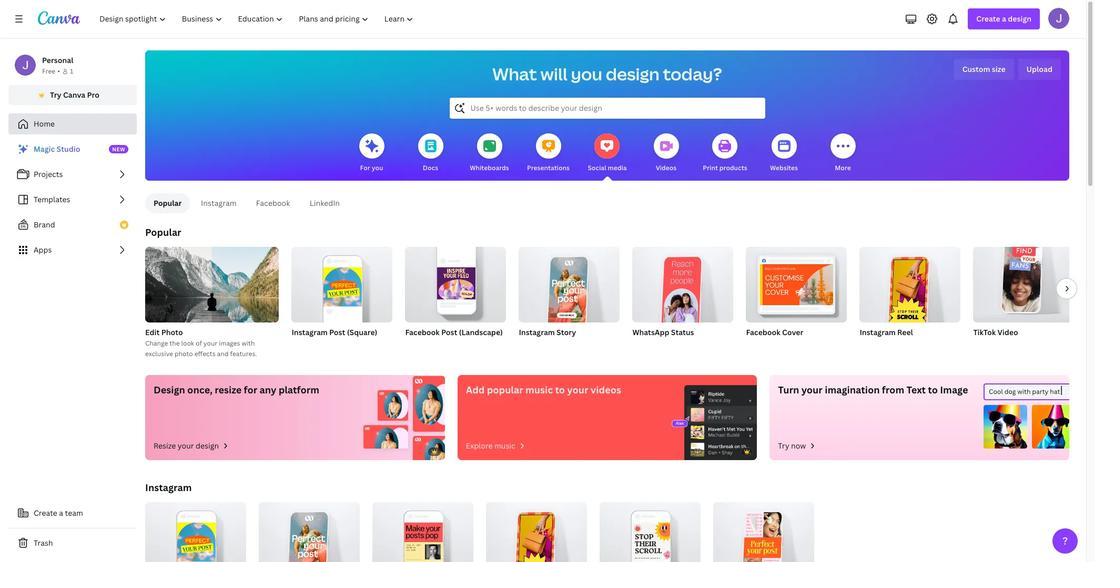 Task type: vqa. For each thing, say whether or not it's contained in the screenshot.
Create a design's Create
yes



Task type: describe. For each thing, give the bounding box(es) containing it.
popular
[[487, 384, 523, 397]]

docs button
[[418, 126, 443, 181]]

2 to from the left
[[928, 384, 938, 397]]

from
[[882, 384, 905, 397]]

will
[[541, 63, 568, 85]]

websites
[[770, 164, 798, 173]]

with inside "edit photo change the look of your images with exclusive photo effects and features."
[[242, 339, 255, 348]]

reel
[[898, 328, 913, 338]]

free
[[42, 67, 55, 76]]

popular inside button
[[154, 198, 182, 208]]

whatsapp status
[[633, 328, 694, 338]]

once,
[[187, 384, 213, 397]]

facebook button
[[247, 194, 299, 214]]

apps
[[34, 245, 52, 255]]

videos
[[656, 164, 677, 173]]

new
[[112, 146, 125, 153]]

videos button
[[654, 126, 679, 181]]

for
[[360, 164, 370, 173]]

of
[[196, 339, 202, 348]]

whatsapp status group
[[633, 243, 734, 351]]

trash
[[34, 539, 53, 549]]

explore music
[[466, 441, 516, 451]]

pro
[[87, 90, 99, 100]]

projects
[[34, 169, 63, 179]]

apps link
[[8, 240, 137, 261]]

whiteboards button
[[470, 126, 509, 181]]

photo
[[175, 350, 193, 359]]

images
[[219, 339, 240, 348]]

top level navigation element
[[93, 8, 423, 29]]

your right resize
[[178, 441, 194, 451]]

list containing magic studio
[[8, 139, 137, 261]]

1 vertical spatial music
[[495, 441, 516, 451]]

facebook for facebook post (landscape)
[[405, 328, 440, 338]]

facebook cover group
[[746, 243, 847, 351]]

party
[[1032, 388, 1049, 397]]

upload button
[[1018, 59, 1061, 80]]

products
[[720, 164, 747, 173]]

video
[[998, 328, 1018, 338]]

resize
[[154, 441, 176, 451]]

docs
[[423, 164, 438, 173]]

(landscape)
[[459, 328, 503, 338]]

1 to from the left
[[555, 384, 565, 397]]

image
[[940, 384, 968, 397]]

tiktok video group
[[974, 241, 1075, 351]]

dog
[[1005, 388, 1016, 397]]

any
[[260, 384, 276, 397]]

free •
[[42, 67, 60, 76]]

for
[[244, 384, 257, 397]]

status
[[671, 328, 694, 338]]

custom size button
[[954, 59, 1014, 80]]

look
[[181, 339, 194, 348]]

resize
[[215, 384, 242, 397]]

team
[[65, 509, 83, 519]]

facebook cover
[[746, 328, 804, 338]]

edit photo change the look of your images with exclusive photo effects and features.
[[145, 328, 257, 359]]

platform
[[279, 384, 319, 397]]

media
[[608, 164, 627, 173]]

explore
[[466, 441, 493, 451]]

popular button
[[145, 194, 190, 214]]

create a team button
[[8, 504, 137, 525]]

trash link
[[8, 534, 137, 555]]

try canva pro
[[50, 90, 99, 100]]

more
[[835, 164, 851, 173]]

facebook for facebook
[[256, 198, 290, 208]]

and
[[217, 350, 229, 359]]

social media
[[588, 164, 627, 173]]

add
[[466, 384, 485, 397]]

canva
[[63, 90, 85, 100]]

•
[[57, 67, 60, 76]]

tiktok
[[974, 328, 996, 338]]

what
[[493, 63, 537, 85]]

your right the turn
[[802, 384, 823, 397]]

social media button
[[588, 126, 627, 181]]

brand
[[34, 220, 55, 230]]

Search search field
[[471, 98, 744, 118]]

try for try now
[[778, 441, 790, 451]]

for you button
[[359, 126, 384, 181]]

upload
[[1027, 64, 1053, 74]]

turn
[[778, 384, 799, 397]]

try for try canva pro
[[50, 90, 61, 100]]

instagram post (square)
[[292, 328, 377, 338]]

for you
[[360, 164, 383, 173]]

templates
[[34, 195, 70, 205]]

social
[[588, 164, 607, 173]]

linkedin button
[[301, 194, 349, 214]]

0 vertical spatial music
[[526, 384, 553, 397]]

cool dog with party hat
[[989, 388, 1060, 397]]

now
[[791, 441, 806, 451]]

1 horizontal spatial design
[[606, 63, 660, 85]]

presentations button
[[527, 126, 570, 181]]

brand link
[[8, 215, 137, 236]]

create a design
[[977, 14, 1032, 24]]

turn your imagination from text to image
[[778, 384, 968, 397]]

today?
[[663, 63, 722, 85]]

cover
[[782, 328, 804, 338]]

projects link
[[8, 164, 137, 185]]

text
[[907, 384, 926, 397]]



Task type: locate. For each thing, give the bounding box(es) containing it.
instagram down resize
[[145, 482, 192, 495]]

facebook for facebook cover
[[746, 328, 781, 338]]

edit photo group
[[145, 247, 279, 360]]

a left team
[[59, 509, 63, 519]]

instagram left story
[[519, 328, 555, 338]]

your right the of
[[204, 339, 217, 348]]

0 horizontal spatial to
[[555, 384, 565, 397]]

instagram for instagram reel
[[860, 328, 896, 338]]

with right dog
[[1018, 388, 1031, 397]]

you inside 'for you' button
[[372, 164, 383, 173]]

1 horizontal spatial to
[[928, 384, 938, 397]]

create inside 'create a design' dropdown button
[[977, 14, 1001, 24]]

jacob simon image
[[1049, 8, 1070, 29]]

magic
[[34, 144, 55, 154]]

design left jacob simon icon
[[1008, 14, 1032, 24]]

design
[[1008, 14, 1032, 24], [606, 63, 660, 85], [196, 441, 221, 451]]

a
[[1002, 14, 1006, 24], [59, 509, 63, 519]]

try
[[50, 90, 61, 100], [778, 441, 790, 451]]

create for create a design
[[977, 14, 1001, 24]]

facebook inside button
[[256, 198, 290, 208]]

a inside dropdown button
[[1002, 14, 1006, 24]]

resize your
[[154, 441, 196, 451]]

post inside group
[[441, 328, 457, 338]]

0 horizontal spatial post
[[329, 328, 345, 338]]

your inside "edit photo change the look of your images with exclusive photo effects and features."
[[204, 339, 217, 348]]

list
[[8, 139, 137, 261]]

print products
[[703, 164, 747, 173]]

instagram inside "group"
[[292, 328, 328, 338]]

personal
[[42, 55, 73, 65]]

0 horizontal spatial create
[[34, 509, 57, 519]]

0 vertical spatial you
[[571, 63, 603, 85]]

0 vertical spatial create
[[977, 14, 1001, 24]]

try now
[[778, 441, 806, 451]]

design
[[154, 384, 185, 397]]

0 horizontal spatial with
[[242, 339, 255, 348]]

custom size
[[963, 64, 1006, 74]]

instagram story
[[519, 328, 576, 338]]

websites button
[[770, 126, 798, 181]]

instagram reel
[[860, 328, 913, 338]]

None search field
[[450, 98, 765, 119]]

instagram
[[201, 198, 237, 208], [292, 328, 328, 338], [519, 328, 555, 338], [860, 328, 896, 338], [145, 482, 192, 495]]

story
[[557, 328, 576, 338]]

1 horizontal spatial you
[[571, 63, 603, 85]]

music right popular
[[526, 384, 553, 397]]

1 vertical spatial try
[[778, 441, 790, 451]]

create up custom size
[[977, 14, 1001, 24]]

1 horizontal spatial facebook
[[405, 328, 440, 338]]

post for facebook
[[441, 328, 457, 338]]

0 vertical spatial with
[[242, 339, 255, 348]]

0 horizontal spatial try
[[50, 90, 61, 100]]

instagram inside 'group'
[[860, 328, 896, 338]]

a for design
[[1002, 14, 1006, 24]]

your
[[204, 339, 217, 348], [567, 384, 589, 397], [802, 384, 823, 397], [178, 441, 194, 451]]

presentations
[[527, 164, 570, 173]]

cool
[[989, 388, 1003, 397]]

0 horizontal spatial you
[[372, 164, 383, 173]]

post left (square)
[[329, 328, 345, 338]]

videos
[[591, 384, 621, 397]]

1 horizontal spatial a
[[1002, 14, 1006, 24]]

0 vertical spatial popular
[[154, 198, 182, 208]]

studio
[[57, 144, 80, 154]]

magic studio
[[34, 144, 80, 154]]

home
[[34, 119, 55, 129]]

try inside "try canva pro" button
[[50, 90, 61, 100]]

0 vertical spatial a
[[1002, 14, 1006, 24]]

print
[[703, 164, 718, 173]]

1 horizontal spatial with
[[1018, 388, 1031, 397]]

0 vertical spatial try
[[50, 90, 61, 100]]

create inside create a team button
[[34, 509, 57, 519]]

design right resize
[[196, 441, 221, 451]]

0 horizontal spatial facebook
[[256, 198, 290, 208]]

instagram right the popular button
[[201, 198, 237, 208]]

try canva pro button
[[8, 85, 137, 105]]

post for instagram
[[329, 328, 345, 338]]

a up size
[[1002, 14, 1006, 24]]

popular down the popular button
[[145, 226, 181, 239]]

0 horizontal spatial a
[[59, 509, 63, 519]]

2 horizontal spatial facebook
[[746, 328, 781, 338]]

0 horizontal spatial design
[[196, 441, 221, 451]]

the
[[170, 339, 180, 348]]

create for create a team
[[34, 509, 57, 519]]

design inside dropdown button
[[1008, 14, 1032, 24]]

whatsapp
[[633, 328, 670, 338]]

instagram reel group
[[860, 243, 961, 351]]

create a design button
[[968, 8, 1040, 29]]

1 vertical spatial you
[[372, 164, 383, 173]]

1 vertical spatial with
[[1018, 388, 1031, 397]]

design up the search search field in the top of the page
[[606, 63, 660, 85]]

you right for
[[372, 164, 383, 173]]

instagram button
[[192, 194, 245, 214]]

post
[[329, 328, 345, 338], [441, 328, 457, 338]]

1 vertical spatial design
[[606, 63, 660, 85]]

group
[[974, 241, 1075, 323], [292, 243, 393, 323], [405, 243, 506, 323], [519, 243, 620, 329], [633, 243, 734, 329], [746, 243, 847, 323], [860, 243, 961, 329], [145, 499, 246, 563], [259, 499, 360, 563], [373, 499, 474, 563], [486, 499, 587, 563], [600, 499, 701, 563], [713, 499, 814, 563]]

with
[[242, 339, 255, 348], [1018, 388, 1031, 397]]

tiktok video
[[974, 328, 1018, 338]]

1 horizontal spatial post
[[441, 328, 457, 338]]

1 vertical spatial a
[[59, 509, 63, 519]]

post left (landscape)
[[441, 328, 457, 338]]

1 horizontal spatial try
[[778, 441, 790, 451]]

create
[[977, 14, 1001, 24], [34, 509, 57, 519]]

your left 'videos'
[[567, 384, 589, 397]]

to right the text
[[928, 384, 938, 397]]

photo
[[161, 328, 183, 338]]

0 horizontal spatial music
[[495, 441, 516, 451]]

create left team
[[34, 509, 57, 519]]

2 horizontal spatial design
[[1008, 14, 1032, 24]]

whiteboards
[[470, 164, 509, 173]]

hat
[[1050, 388, 1060, 397]]

1 vertical spatial create
[[34, 509, 57, 519]]

create a team
[[34, 509, 83, 519]]

1 horizontal spatial create
[[977, 14, 1001, 24]]

music right explore
[[495, 441, 516, 451]]

instagram post (square) group
[[292, 243, 393, 351]]

1 post from the left
[[329, 328, 345, 338]]

home link
[[8, 114, 137, 135]]

print products button
[[703, 126, 747, 181]]

instagram left (square)
[[292, 328, 328, 338]]

popular left instagram button
[[154, 198, 182, 208]]

instagram inside button
[[201, 198, 237, 208]]

1 vertical spatial popular
[[145, 226, 181, 239]]

templates link
[[8, 189, 137, 210]]

facebook post (landscape)
[[405, 328, 503, 338]]

more button
[[831, 126, 856, 181]]

instagram inside group
[[519, 328, 555, 338]]

post inside "group"
[[329, 328, 345, 338]]

instagram for instagram story
[[519, 328, 555, 338]]

custom
[[963, 64, 990, 74]]

features.
[[230, 350, 257, 359]]

design once, resize for any platform
[[154, 384, 319, 397]]

a for team
[[59, 509, 63, 519]]

facebook post (landscape) group
[[405, 243, 506, 351]]

2 vertical spatial design
[[196, 441, 221, 451]]

imagination
[[825, 384, 880, 397]]

you right will
[[571, 63, 603, 85]]

change
[[145, 339, 168, 348]]

to left 'videos'
[[555, 384, 565, 397]]

a inside button
[[59, 509, 63, 519]]

instagram for instagram post (square)
[[292, 328, 328, 338]]

try left now
[[778, 441, 790, 451]]

0 vertical spatial design
[[1008, 14, 1032, 24]]

try left canva
[[50, 90, 61, 100]]

instagram left reel
[[860, 328, 896, 338]]

1 horizontal spatial music
[[526, 384, 553, 397]]

exclusive
[[145, 350, 173, 359]]

with up features.
[[242, 339, 255, 348]]

2 post from the left
[[441, 328, 457, 338]]

add popular music to your videos
[[466, 384, 621, 397]]

instagram story group
[[519, 243, 620, 351]]

popular
[[154, 198, 182, 208], [145, 226, 181, 239]]



